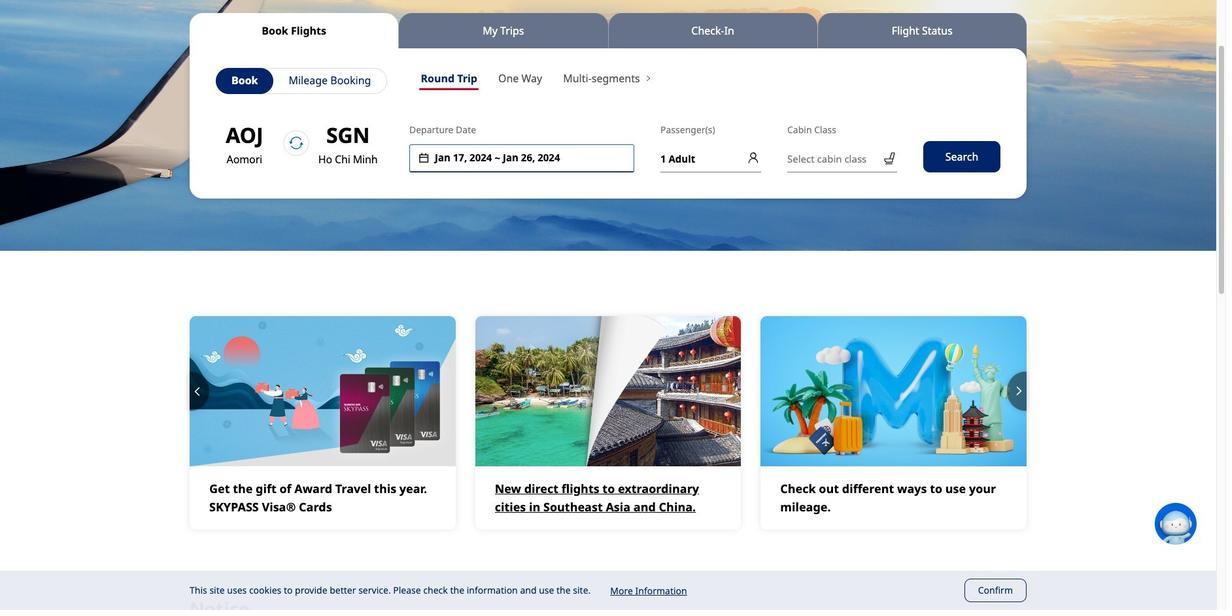 Task type: locate. For each thing, give the bounding box(es) containing it.
tab list
[[190, 13, 1027, 48]]



Task type: describe. For each thing, give the bounding box(es) containing it.
booking type group
[[216, 68, 388, 94]]

itinerary type group
[[410, 68, 553, 93]]



